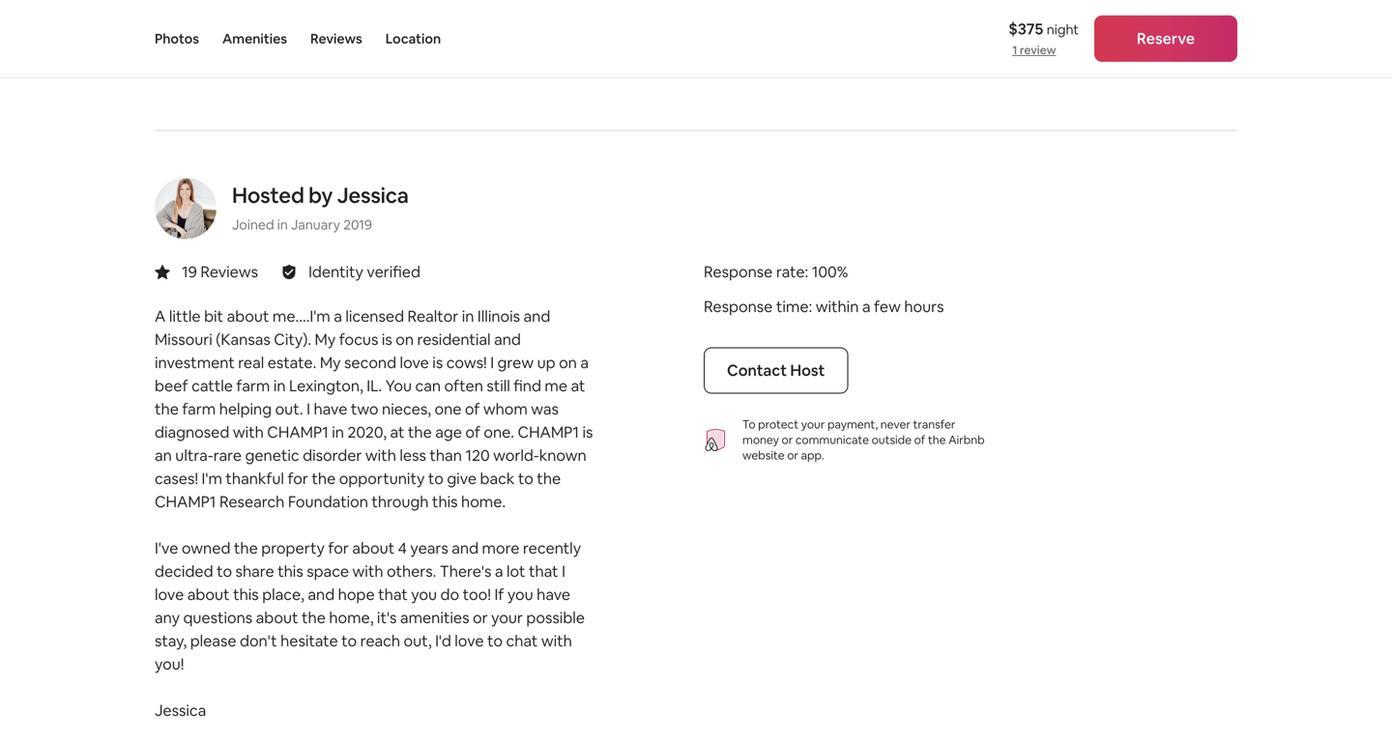 Task type: locate. For each thing, give the bounding box(es) containing it.
you
[[411, 585, 437, 605], [507, 585, 533, 605]]

2 horizontal spatial i
[[562, 562, 566, 582]]

hope
[[338, 585, 375, 605]]

my right city).
[[315, 330, 336, 350]]

your
[[801, 417, 825, 432], [491, 608, 523, 628]]

0 vertical spatial on
[[396, 330, 414, 350]]

about down the place, at the bottom of the page
[[256, 608, 298, 628]]

your up communicate
[[801, 417, 825, 432]]

0 vertical spatial love
[[400, 353, 429, 373]]

1 vertical spatial have
[[537, 585, 571, 605]]

opportunity
[[339, 469, 425, 489]]

verified
[[367, 262, 421, 282]]

0 horizontal spatial reviews
[[201, 262, 258, 282]]

that up it's
[[378, 585, 408, 605]]

0 horizontal spatial jessica
[[155, 701, 206, 721]]

beef
[[155, 376, 188, 396]]

2 vertical spatial this
[[233, 585, 259, 605]]

0 horizontal spatial love
[[155, 585, 184, 605]]

foundation
[[288, 492, 368, 512]]

do
[[440, 585, 459, 605]]

that down recently
[[529, 562, 558, 582]]

is
[[382, 330, 392, 350], [433, 353, 443, 373], [583, 423, 593, 443]]

a
[[1182, 41, 1188, 52], [862, 297, 871, 317], [334, 307, 342, 327], [581, 353, 589, 373], [495, 562, 503, 582]]

me....i'm
[[273, 307, 330, 327]]

1 horizontal spatial this
[[278, 562, 303, 582]]

two
[[351, 400, 379, 419]]

chat
[[506, 632, 538, 651]]

or inside i've owned the property for about 4 years and more recently decided to share this space with others. there's a lot that i love about this place, and hope that you do too! if you have any questions about the home, it's amenities or your possible stay, please don't hesitate to reach out, i'd love to chat with you!
[[473, 608, 488, 628]]

at
[[571, 376, 585, 396], [390, 423, 405, 443]]

i right out.
[[307, 400, 310, 419]]

identity verified
[[309, 262, 421, 282]]

world-
[[493, 446, 539, 466]]

to down home,
[[342, 632, 357, 651]]

jessica up 2019
[[337, 182, 409, 210]]

: left within
[[809, 297, 812, 317]]

1 vertical spatial your
[[491, 608, 523, 628]]

0 horizontal spatial i
[[307, 400, 310, 419]]

too!
[[463, 585, 491, 605]]

: left 100%
[[805, 262, 809, 282]]

missouri
[[155, 330, 212, 350]]

in inside hosted by jessica joined in january 2019
[[277, 216, 288, 234]]

or
[[782, 433, 793, 448], [787, 448, 799, 463], [473, 608, 488, 628]]

at down nieces,
[[390, 423, 405, 443]]

about
[[227, 307, 269, 327], [352, 539, 395, 559], [187, 585, 230, 605], [256, 608, 298, 628]]

0 vertical spatial at
[[571, 376, 585, 396]]

and up there's
[[452, 539, 479, 559]]

about inside 'a little bit about me....i'm a licensed realtor in illinois and missouri (kansas city). my focus is on residential and investment real estate. my second love is cows! i grew up on a beef cattle farm in lexington, il. you can often still find me at the farm helping out. i have two nieces, one of whom was diagnosed with champ1 in 2020, at the age of one. champ1 is an ultra-rare genetic disorder with less than 120 world-known cases! i'm thankful for the opportunity to give back to the champ1 research foundation through this home.'
[[227, 307, 269, 327]]

error
[[1212, 41, 1232, 52]]

2 vertical spatial love
[[455, 632, 484, 651]]

a up focus on the left top
[[334, 307, 342, 327]]

0 vertical spatial for
[[288, 469, 308, 489]]

have down the lexington,
[[314, 400, 347, 419]]

2 horizontal spatial love
[[455, 632, 484, 651]]

1 horizontal spatial is
[[433, 353, 443, 373]]

farm up 'diagnosed' at the bottom left of page
[[182, 400, 216, 419]]

0 vertical spatial jessica
[[337, 182, 409, 210]]

0 horizontal spatial your
[[491, 608, 523, 628]]

1 vertical spatial on
[[559, 353, 577, 373]]

1 response from the top
[[704, 262, 773, 282]]

2 horizontal spatial this
[[432, 492, 458, 512]]

host
[[790, 361, 825, 381]]

for inside 'a little bit about me....i'm a licensed realtor in illinois and missouri (kansas city). my focus is on residential and investment real estate. my second love is cows! i grew up on a beef cattle farm in lexington, il. you can often still find me at the farm helping out. i have two nieces, one of whom was diagnosed with champ1 in 2020, at the age of one. champ1 is an ultra-rare genetic disorder with less than 120 world-known cases! i'm thankful for the opportunity to give back to the champ1 research foundation through this home.'
[[288, 469, 308, 489]]

the down transfer
[[928, 433, 946, 448]]

champ1 down the was
[[518, 423, 579, 443]]

for down genetic
[[288, 469, 308, 489]]

love up can
[[400, 353, 429, 373]]

real
[[238, 353, 264, 373]]

terms
[[1082, 41, 1110, 52]]

diagnosed
[[155, 423, 229, 443]]

1 vertical spatial jessica
[[155, 701, 206, 721]]

place,
[[262, 585, 304, 605]]

licensed
[[346, 307, 404, 327]]

on
[[396, 330, 414, 350], [559, 353, 577, 373]]

0 vertical spatial this
[[432, 492, 458, 512]]

1 horizontal spatial your
[[801, 417, 825, 432]]

0 vertical spatial i
[[490, 353, 494, 373]]

owned
[[182, 539, 231, 559]]

1 vertical spatial that
[[378, 585, 408, 605]]

1 horizontal spatial reviews
[[310, 30, 362, 47]]

0 vertical spatial farm
[[236, 376, 270, 396]]

1 vertical spatial for
[[328, 539, 349, 559]]

of
[[1112, 41, 1121, 52], [465, 400, 480, 419], [465, 423, 480, 443], [914, 433, 926, 448]]

the inside to protect your payment, never transfer money or communicate outside of the airbnb website or app.
[[928, 433, 946, 448]]

at right me
[[571, 376, 585, 396]]

jessica down you!
[[155, 701, 206, 721]]

2 vertical spatial i
[[562, 562, 566, 582]]

is up known
[[583, 423, 593, 443]]

learn more about the host, jessica. image
[[155, 178, 217, 240], [155, 178, 217, 240]]

i down recently
[[562, 562, 566, 582]]

i've
[[155, 539, 178, 559]]

more
[[482, 539, 520, 559]]

cases!
[[155, 469, 198, 489]]

1 horizontal spatial jessica
[[337, 182, 409, 210]]

2 horizontal spatial is
[[583, 423, 593, 443]]

or left app.
[[787, 448, 799, 463]]

response rate : 100%
[[704, 262, 848, 282]]

hesitate
[[281, 632, 338, 651]]

0 vertical spatial :
[[805, 262, 809, 282]]

or down protect
[[782, 433, 793, 448]]

reviews button
[[310, 0, 362, 77]]

or down too!
[[473, 608, 488, 628]]

0 horizontal spatial this
[[233, 585, 259, 605]]

hosted
[[232, 182, 304, 210]]

about up (kansas
[[227, 307, 269, 327]]

have up possible
[[537, 585, 571, 605]]

my up the lexington,
[[320, 353, 341, 373]]

1 vertical spatial reviews
[[201, 262, 258, 282]]

recently
[[523, 539, 581, 559]]

a left lot
[[495, 562, 503, 582]]

0 horizontal spatial is
[[382, 330, 392, 350]]

to protect your payment, never transfer money or communicate outside of the airbnb website or app.
[[743, 417, 985, 463]]

1 vertical spatial response
[[704, 297, 773, 317]]

have
[[314, 400, 347, 419], [537, 585, 571, 605]]

rare
[[213, 446, 242, 466]]

it's
[[377, 608, 397, 628]]

on right up
[[559, 353, 577, 373]]

2019
[[343, 216, 372, 234]]

the up foundation
[[312, 469, 336, 489]]

website
[[743, 448, 785, 463]]

bit
[[204, 307, 223, 327]]

reviews left location button
[[310, 30, 362, 47]]

photos
[[155, 30, 199, 47]]

for up space
[[328, 539, 349, 559]]

0 horizontal spatial you
[[411, 585, 437, 605]]

your down if in the left of the page
[[491, 608, 523, 628]]

0 horizontal spatial have
[[314, 400, 347, 419]]

response
[[704, 262, 773, 282], [704, 297, 773, 317]]

with
[[233, 423, 264, 443], [365, 446, 396, 466], [353, 562, 383, 582], [541, 632, 572, 651]]

on down realtor
[[396, 330, 414, 350]]

1 horizontal spatial love
[[400, 353, 429, 373]]

nieces,
[[382, 400, 431, 419]]

me
[[545, 376, 568, 396]]

realtor
[[408, 307, 459, 327]]

app.
[[801, 448, 824, 463]]

0 horizontal spatial for
[[288, 469, 308, 489]]

is up can
[[433, 353, 443, 373]]

farm down real
[[236, 376, 270, 396]]

1 horizontal spatial i
[[490, 353, 494, 373]]

1 horizontal spatial for
[[328, 539, 349, 559]]

0 vertical spatial that
[[529, 562, 558, 582]]

response for response rate
[[704, 262, 773, 282]]

0 horizontal spatial farm
[[182, 400, 216, 419]]

there's
[[440, 562, 492, 582]]

disorder
[[303, 446, 362, 466]]

second
[[344, 353, 396, 373]]

jessica
[[337, 182, 409, 210], [155, 701, 206, 721]]

this down "property" on the left of page
[[278, 562, 303, 582]]

of down transfer
[[914, 433, 926, 448]]

1 horizontal spatial have
[[537, 585, 571, 605]]

response for response time
[[704, 297, 773, 317]]

report a map error
[[1151, 41, 1232, 52]]

this down the share
[[233, 585, 259, 605]]

ultra-
[[175, 446, 213, 466]]

about up questions
[[187, 585, 230, 605]]

years
[[410, 539, 448, 559]]

within
[[816, 297, 859, 317]]

have inside i've owned the property for about 4 years and more recently decided to share this space with others. there's a lot that i love about this place, and hope that you do too! if you have any questions about the home, it's amenities or your possible stay, please don't hesitate to reach out, i'd love to chat with you!
[[537, 585, 571, 605]]

2 response from the top
[[704, 297, 773, 317]]

this inside 'a little bit about me....i'm a licensed realtor in illinois and missouri (kansas city). my focus is on residential and investment real estate. my second love is cows! i grew up on a beef cattle farm in lexington, il. you can often still find me at the farm helping out. i have two nieces, one of whom was diagnosed with champ1 in 2020, at the age of one. champ1 is an ultra-rare genetic disorder with less than 120 world-known cases! i'm thankful for the opportunity to give back to the champ1 research foundation through this home.'
[[432, 492, 458, 512]]

joined
[[232, 216, 274, 234]]

love
[[400, 353, 429, 373], [155, 585, 184, 605], [455, 632, 484, 651]]

response down response rate : 100%
[[704, 297, 773, 317]]

city).
[[274, 330, 311, 350]]

0 horizontal spatial on
[[396, 330, 414, 350]]

you up amenities
[[411, 585, 437, 605]]

reviews right 19
[[201, 262, 258, 282]]

0 horizontal spatial that
[[378, 585, 408, 605]]

0 vertical spatial have
[[314, 400, 347, 419]]

report a map error link
[[1151, 41, 1232, 52]]

1 vertical spatial :
[[809, 297, 812, 317]]

2 vertical spatial is
[[583, 423, 593, 443]]

love right i'd
[[455, 632, 484, 651]]

i left grew
[[490, 353, 494, 373]]

love up any
[[155, 585, 184, 605]]

helping
[[219, 400, 272, 419]]

of right one
[[465, 400, 480, 419]]

19 reviews
[[182, 262, 258, 282]]

with up opportunity
[[365, 446, 396, 466]]

1 horizontal spatial on
[[559, 353, 577, 373]]

reviews
[[310, 30, 362, 47], [201, 262, 258, 282]]

to left chat
[[487, 632, 503, 651]]

champ1
[[267, 423, 329, 443], [518, 423, 579, 443], [155, 492, 216, 512]]

for
[[288, 469, 308, 489], [328, 539, 349, 559]]

is down licensed
[[382, 330, 392, 350]]

you right if in the left of the page
[[507, 585, 533, 605]]

about left 4
[[352, 539, 395, 559]]

1 you from the left
[[411, 585, 437, 605]]

love inside 'a little bit about me....i'm a licensed realtor in illinois and missouri (kansas city). my focus is on residential and investment real estate. my second love is cows! i grew up on a beef cattle farm in lexington, il. you can often still find me at the farm helping out. i have two nieces, one of whom was diagnosed with champ1 in 2020, at the age of one. champ1 is an ultra-rare genetic disorder with less than 120 world-known cases! i'm thankful for the opportunity to give back to the champ1 research foundation through this home.'
[[400, 353, 429, 373]]

:
[[805, 262, 809, 282], [809, 297, 812, 317]]

0 vertical spatial your
[[801, 417, 825, 432]]

and right illinois
[[524, 307, 550, 327]]

response left "rate"
[[704, 262, 773, 282]]

0 horizontal spatial at
[[390, 423, 405, 443]]

this down give
[[432, 492, 458, 512]]

1 horizontal spatial that
[[529, 562, 558, 582]]

champ1 down cases!
[[155, 492, 216, 512]]

0 vertical spatial response
[[704, 262, 773, 282]]

champ1 down out.
[[267, 423, 329, 443]]

1 horizontal spatial you
[[507, 585, 533, 605]]

1 horizontal spatial at
[[571, 376, 585, 396]]

in right joined
[[277, 216, 288, 234]]

a
[[155, 307, 166, 327]]

i inside i've owned the property for about 4 years and more recently decided to share this space with others. there's a lot that i love about this place, and hope that you do too! if you have any questions about the home, it's amenities or your possible stay, please don't hesitate to reach out, i'd love to chat with you!
[[562, 562, 566, 582]]



Task type: describe. For each thing, give the bounding box(es) containing it.
decided
[[155, 562, 213, 582]]

: for response rate
[[805, 262, 809, 282]]

to down than
[[428, 469, 444, 489]]

and up grew
[[494, 330, 521, 350]]

an
[[155, 446, 172, 466]]

transfer
[[913, 417, 956, 432]]

out.
[[275, 400, 303, 419]]

lexington,
[[289, 376, 363, 396]]

response time : within a few hours
[[704, 297, 944, 317]]

investment
[[155, 353, 235, 373]]

contact host
[[727, 361, 825, 381]]

location
[[386, 30, 441, 47]]

by
[[309, 182, 333, 210]]

space
[[307, 562, 349, 582]]

possible
[[526, 608, 585, 628]]

thankful
[[226, 469, 284, 489]]

in up the disorder
[[332, 423, 344, 443]]

january
[[291, 216, 340, 234]]

jessica inside hosted by jessica joined in january 2019
[[337, 182, 409, 210]]

0 horizontal spatial champ1
[[155, 492, 216, 512]]

outside
[[872, 433, 912, 448]]

grew
[[498, 353, 534, 373]]

and down space
[[308, 585, 335, 605]]

$375 night 1 review
[[1009, 19, 1079, 58]]

i'd
[[435, 632, 451, 651]]

you
[[386, 376, 412, 396]]

communicate
[[796, 433, 869, 448]]

1 review button
[[1013, 43, 1056, 58]]

1 vertical spatial farm
[[182, 400, 216, 419]]

4
[[398, 539, 407, 559]]

google map
showing 2 points of interest. region
[[0, 0, 1392, 135]]

map
[[1190, 41, 1209, 52]]

have inside 'a little bit about me....i'm a licensed realtor in illinois and missouri (kansas city). my focus is on residential and investment real estate. my second love is cows! i grew up on a beef cattle farm in lexington, il. you can often still find me at the farm helping out. i have two nieces, one of whom was diagnosed with champ1 in 2020, at the age of one. champ1 is an ultra-rare genetic disorder with less than 120 world-known cases! i'm thankful for the opportunity to give back to the champ1 research foundation through this home.'
[[314, 400, 347, 419]]

illinois
[[478, 307, 520, 327]]

home.
[[461, 492, 506, 512]]

contact
[[727, 361, 787, 381]]

through
[[372, 492, 429, 512]]

2020,
[[348, 423, 387, 443]]

amenities button
[[222, 0, 287, 77]]

questions
[[183, 608, 253, 628]]

a right up
[[581, 353, 589, 373]]

a little bit about me....i'm a licensed realtor in illinois and missouri (kansas city). my focus is on residential and investment real estate. my second love is cows! i grew up on a beef cattle farm in lexington, il. you can often still find me at the farm helping out. i have two nieces, one of whom was diagnosed with champ1 in 2020, at the age of one. champ1 is an ultra-rare genetic disorder with less than 120 world-known cases! i'm thankful for the opportunity to give back to the champ1 research foundation through this home.
[[155, 307, 593, 512]]

the up the hesitate
[[302, 608, 326, 628]]

protect
[[758, 417, 799, 432]]

1 vertical spatial i
[[307, 400, 310, 419]]

time
[[776, 297, 809, 317]]

whom
[[483, 400, 528, 419]]

1 vertical spatial love
[[155, 585, 184, 605]]

19
[[182, 262, 197, 282]]

money
[[743, 433, 779, 448]]

a left few
[[862, 297, 871, 317]]

1
[[1013, 43, 1018, 58]]

often
[[444, 376, 483, 396]]

1 vertical spatial this
[[278, 562, 303, 582]]

to down owned
[[217, 562, 232, 582]]

1 vertical spatial is
[[433, 353, 443, 373]]

1 horizontal spatial champ1
[[267, 423, 329, 443]]

in up residential
[[462, 307, 474, 327]]

use
[[1123, 41, 1140, 52]]

: for response time
[[809, 297, 812, 317]]

night
[[1047, 21, 1079, 38]]

(kansas
[[216, 330, 271, 350]]

100%
[[812, 262, 848, 282]]

hours
[[904, 297, 944, 317]]

google image
[[160, 28, 223, 53]]

home,
[[329, 608, 374, 628]]

with up hope at bottom
[[353, 562, 383, 582]]

0 vertical spatial is
[[382, 330, 392, 350]]

with down helping
[[233, 423, 264, 443]]

a left map
[[1182, 41, 1188, 52]]

amenities
[[400, 608, 469, 628]]

0 vertical spatial my
[[315, 330, 336, 350]]

2 horizontal spatial champ1
[[518, 423, 579, 443]]

payment,
[[828, 417, 878, 432]]

in up out.
[[273, 376, 286, 396]]

reserve button
[[1095, 15, 1238, 62]]

for inside i've owned the property for about 4 years and more recently decided to share this space with others. there's a lot that i love about this place, and hope that you do too! if you have any questions about the home, it's amenities or your possible stay, please don't hesitate to reach out, i'd love to chat with you!
[[328, 539, 349, 559]]

known
[[539, 446, 587, 466]]

i'm
[[202, 469, 222, 489]]

0 vertical spatial reviews
[[310, 30, 362, 47]]

cattle
[[192, 376, 233, 396]]

one.
[[484, 423, 514, 443]]

estate.
[[268, 353, 316, 373]]

if
[[495, 585, 504, 605]]

amenities
[[222, 30, 287, 47]]

photos button
[[155, 0, 199, 77]]

rate
[[776, 262, 805, 282]]

others.
[[387, 562, 436, 582]]

of inside to protect your payment, never transfer money or communicate outside of the airbnb website or app.
[[914, 433, 926, 448]]

of up 120
[[465, 423, 480, 443]]

age
[[435, 423, 462, 443]]

to down world-
[[518, 469, 534, 489]]

any
[[155, 608, 180, 628]]

the up the share
[[234, 539, 258, 559]]

2 you from the left
[[507, 585, 533, 605]]

the up less at the bottom
[[408, 423, 432, 443]]

still
[[487, 376, 510, 396]]

terms of use
[[1082, 41, 1140, 52]]

find
[[514, 376, 541, 396]]

please
[[190, 632, 236, 651]]

$375
[[1009, 19, 1044, 39]]

1 horizontal spatial farm
[[236, 376, 270, 396]]

give
[[447, 469, 477, 489]]

your inside i've owned the property for about 4 years and more recently decided to share this space with others. there's a lot that i love about this place, and hope that you do too! if you have any questions about the home, it's amenities or your possible stay, please don't hesitate to reach out, i'd love to chat with you!
[[491, 608, 523, 628]]

residential
[[417, 330, 491, 350]]

can
[[415, 376, 441, 396]]

with down possible
[[541, 632, 572, 651]]

il.
[[367, 376, 382, 396]]

out,
[[404, 632, 432, 651]]

terms of use link
[[1082, 41, 1140, 52]]

contact host link
[[704, 348, 848, 394]]

of left use
[[1112, 41, 1121, 52]]

research
[[219, 492, 285, 512]]

1 vertical spatial my
[[320, 353, 341, 373]]

lot
[[507, 562, 525, 582]]

to
[[743, 417, 756, 432]]

the down known
[[537, 469, 561, 489]]

the down beef
[[155, 400, 179, 419]]

identity
[[309, 262, 363, 282]]

1 vertical spatial at
[[390, 423, 405, 443]]

location button
[[386, 0, 441, 77]]

review
[[1020, 43, 1056, 58]]

airbnb
[[949, 433, 985, 448]]

a inside i've owned the property for about 4 years and more recently decided to share this space with others. there's a lot that i love about this place, and hope that you do too! if you have any questions about the home, it's amenities or your possible stay, please don't hesitate to reach out, i'd love to chat with you!
[[495, 562, 503, 582]]

cows!
[[446, 353, 487, 373]]

your inside to protect your payment, never transfer money or communicate outside of the airbnb website or app.
[[801, 417, 825, 432]]



Task type: vqa. For each thing, say whether or not it's contained in the screenshot.
the private for 4:00 PM–7:00 PM
no



